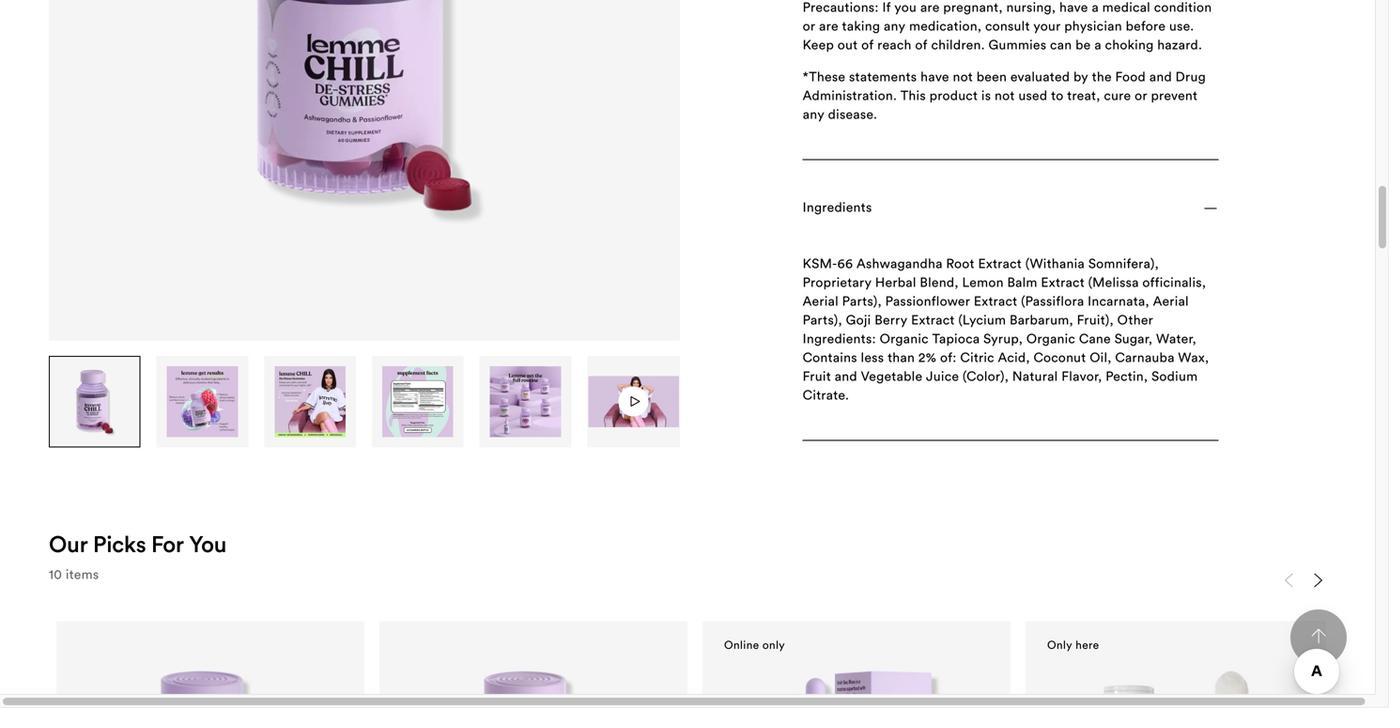 Task type: describe. For each thing, give the bounding box(es) containing it.
lemme sea moss: irish sea moss beauty liquid drops image
[[734, 659, 980, 709]]

fruit),
[[1078, 311, 1114, 328]]

taking
[[843, 17, 881, 34]]

lemme chill: de-stress gummies #2 image
[[167, 366, 238, 437]]

less
[[861, 349, 885, 366]]

online only
[[725, 638, 786, 652]]

vegetable
[[861, 368, 923, 385]]

treat,
[[1068, 87, 1101, 104]]

been
[[977, 68, 1008, 85]]

10
[[49, 566, 62, 583]]

wax,
[[1179, 349, 1210, 366]]

medical
[[1103, 0, 1151, 15]]

lemme chill: de-stress gummies #6 image
[[589, 376, 679, 427]]

tapioca
[[933, 330, 980, 347]]

any inside *these statements have not been evaluated by the food and drug administration. this product is not used to treat, cure or prevent any disease.
[[803, 106, 825, 123]]

previous slide image
[[1282, 573, 1297, 588]]

you
[[189, 530, 227, 559]]

picks
[[93, 530, 146, 559]]

children.
[[932, 36, 986, 53]]

(passiflora
[[1022, 293, 1085, 310]]

extract up lemon
[[979, 255, 1022, 272]]

precautions: if you are pregnant, nursing, have a medical condition or are taking any medication, consult your physician before use. keep out of reach of children. gummies can be a choking hazard.
[[803, 0, 1213, 53]]

sugar,
[[1115, 330, 1153, 347]]

our picks for you 10 items
[[49, 530, 227, 583]]

barbarum,
[[1010, 311, 1074, 328]]

(color),
[[963, 368, 1009, 385]]

out
[[838, 36, 858, 53]]

1 vertical spatial a
[[1095, 36, 1102, 53]]

online
[[725, 638, 760, 652]]

2%
[[919, 349, 937, 366]]

of:
[[941, 349, 957, 366]]

lemon
[[963, 274, 1004, 291]]

other
[[1118, 311, 1154, 328]]

back to top image
[[1312, 629, 1327, 644]]

2 of from the left
[[916, 36, 928, 53]]

prevent
[[1152, 87, 1198, 104]]

0 vertical spatial lemme chill: de-stress gummies #1 image
[[49, 0, 680, 341]]

sodium
[[1152, 368, 1199, 385]]

online only link
[[703, 622, 1011, 709]]

citric
[[961, 349, 995, 366]]

e.l.f. cosmetics glow reviver lip oil image
[[1057, 659, 1304, 709]]

6 / 6 group
[[588, 356, 680, 448]]

ingredients
[[803, 199, 873, 216]]

coconut
[[1034, 349, 1087, 366]]

items
[[66, 566, 99, 583]]

(withania
[[1026, 255, 1085, 272]]

physician
[[1065, 17, 1123, 34]]

*these statements have not been evaluated by the food and drug administration. this product is not used to treat, cure or prevent any disease.
[[803, 68, 1207, 123]]

proprietary
[[803, 274, 872, 291]]

you
[[895, 0, 917, 15]]

this
[[901, 87, 927, 104]]

1 aerial from the left
[[803, 293, 839, 310]]

fruit
[[803, 368, 832, 385]]

blend,
[[920, 274, 959, 291]]

for
[[151, 530, 184, 559]]

citrate.
[[803, 387, 850, 404]]

carnauba
[[1116, 349, 1175, 366]]

balm
[[1008, 274, 1038, 291]]

goji
[[846, 311, 872, 328]]

*these
[[803, 68, 846, 85]]

lemme chill: de-stress gummies #1 image inside 1 / 6 group
[[59, 366, 130, 437]]

ingredients:
[[803, 330, 877, 347]]

product
[[930, 87, 978, 104]]

ksm-
[[803, 255, 838, 272]]

syrup,
[[984, 330, 1024, 347]]

next slide image
[[1312, 573, 1327, 588]]

juice
[[927, 368, 960, 385]]

our
[[49, 530, 88, 559]]



Task type: locate. For each thing, give the bounding box(es) containing it.
%1 product carousel region
[[49, 567, 1334, 709]]

oil,
[[1090, 349, 1112, 366]]

lemme chill: de-stress gummies #4 image
[[382, 366, 454, 437]]

1 horizontal spatial are
[[921, 0, 940, 15]]

1 horizontal spatial organic
[[1027, 330, 1076, 347]]

0 horizontal spatial have
[[921, 68, 950, 85]]

hazard.
[[1158, 36, 1203, 53]]

the
[[1093, 68, 1112, 85]]

root
[[947, 255, 975, 272]]

natural
[[1013, 368, 1059, 385]]

1 vertical spatial parts),
[[803, 311, 843, 328]]

disease.
[[829, 106, 878, 123]]

incarnata,
[[1088, 293, 1150, 310]]

water,
[[1157, 330, 1197, 347]]

are
[[921, 0, 940, 15], [820, 17, 839, 34]]

or inside precautions: if you are pregnant, nursing, have a medical condition or are taking any medication, consult your physician before use. keep out of reach of children. gummies can be a choking hazard.
[[803, 17, 816, 34]]

pregnant,
[[944, 0, 1003, 15]]

cane
[[1080, 330, 1112, 347]]

1 horizontal spatial and
[[1150, 68, 1173, 85]]

0 vertical spatial have
[[1060, 0, 1089, 15]]

lemme purr: vaginal health gummies image
[[87, 659, 334, 709]]

1 vertical spatial not
[[995, 87, 1015, 104]]

have inside precautions: if you are pregnant, nursing, have a medical condition or are taking any medication, consult your physician before use. keep out of reach of children. gummies can be a choking hazard.
[[1060, 0, 1089, 15]]

consult
[[986, 17, 1031, 34]]

have up physician
[[1060, 0, 1089, 15]]

acid,
[[999, 349, 1031, 366]]

before
[[1126, 17, 1166, 34]]

drug
[[1176, 68, 1207, 85]]

lemme chill: de-stress gummies #3 image
[[275, 366, 346, 437]]

any
[[884, 17, 906, 34], [803, 106, 825, 123]]

1 organic from the left
[[880, 330, 929, 347]]

evaluated
[[1011, 68, 1071, 85]]

of down taking
[[862, 36, 874, 53]]

use.
[[1170, 17, 1195, 34]]

2 organic from the left
[[1027, 330, 1076, 347]]

or inside *these statements have not been evaluated by the food and drug administration. this product is not used to treat, cure or prevent any disease.
[[1135, 87, 1148, 104]]

lemme chill: de-stress gummies #5 image
[[490, 366, 561, 437]]

aerial down proprietary
[[803, 293, 839, 310]]

0 horizontal spatial aerial
[[803, 293, 839, 310]]

of
[[862, 36, 874, 53], [916, 36, 928, 53]]

organic up coconut
[[1027, 330, 1076, 347]]

condition
[[1155, 0, 1213, 15]]

if
[[883, 0, 892, 15]]

1 vertical spatial are
[[820, 17, 839, 34]]

herbal
[[876, 274, 917, 291]]

1 horizontal spatial any
[[884, 17, 906, 34]]

(melissa
[[1089, 274, 1140, 291]]

choking
[[1106, 36, 1154, 53]]

0 vertical spatial not
[[953, 68, 974, 85]]

1 vertical spatial any
[[803, 106, 825, 123]]

nursing,
[[1007, 0, 1057, 15]]

1 vertical spatial have
[[921, 68, 950, 85]]

aerial
[[803, 293, 839, 310], [1154, 293, 1190, 310]]

0 horizontal spatial organic
[[880, 330, 929, 347]]

a up physician
[[1092, 0, 1099, 15]]

parts),
[[843, 293, 882, 310], [803, 311, 843, 328]]

aerial down officinalis,
[[1154, 293, 1190, 310]]

any inside precautions: if you are pregnant, nursing, have a medical condition or are taking any medication, consult your physician before use. keep out of reach of children. gummies can be a choking hazard.
[[884, 17, 906, 34]]

66
[[838, 255, 854, 272]]

somnifera),
[[1089, 255, 1160, 272]]

0 vertical spatial any
[[884, 17, 906, 34]]

1 horizontal spatial or
[[1135, 87, 1148, 104]]

officinalis,
[[1143, 274, 1207, 291]]

extract down (withania
[[1042, 274, 1085, 291]]

or
[[803, 17, 816, 34], [1135, 87, 1148, 104]]

0 vertical spatial a
[[1092, 0, 1099, 15]]

and inside *these statements have not been evaluated by the food and drug administration. this product is not used to treat, cure or prevent any disease.
[[1150, 68, 1173, 85]]

or down food
[[1135, 87, 1148, 104]]

2 aerial from the left
[[1154, 293, 1190, 310]]

keep
[[803, 36, 835, 53]]

0 horizontal spatial not
[[953, 68, 974, 85]]

1 horizontal spatial of
[[916, 36, 928, 53]]

parts), up ingredients:
[[803, 311, 843, 328]]

cure
[[1105, 87, 1132, 104]]

not right is
[[995, 87, 1015, 104]]

0 horizontal spatial any
[[803, 106, 825, 123]]

are up keep
[[820, 17, 839, 34]]

organic up than
[[880, 330, 929, 347]]

extract down passionflower
[[912, 311, 955, 328]]

parts), up "goji"
[[843, 293, 882, 310]]

5 / 6 group
[[480, 356, 573, 448]]

only here
[[1048, 638, 1100, 652]]

pectin,
[[1106, 368, 1149, 385]]

extract down lemon
[[974, 293, 1018, 310]]

than
[[888, 349, 915, 366]]

0 horizontal spatial are
[[820, 17, 839, 34]]

used
[[1019, 87, 1048, 104]]

2 / 6 group
[[157, 356, 249, 448]]

0 horizontal spatial or
[[803, 17, 816, 34]]

ksm-66 ashwagandha root extract (withania somnifera), proprietary herbal blend, lemon balm extract (melissa officinalis, aerial parts), passionflower extract (passiflora incarnata, aerial parts), goji berry extract (lycium barbarum, fruit), other ingredients: organic tapioca syrup, organic cane sugar, water, contains less than 2% of: citric acid, coconut oil, carnauba wax, fruit and vegetable juice (color), natural flavor, pectin, sodium citrate.
[[803, 255, 1210, 404]]

contains
[[803, 349, 858, 366]]

0 vertical spatial parts),
[[843, 293, 882, 310]]

only
[[1048, 638, 1073, 652]]

(lycium
[[959, 311, 1007, 328]]

administration.
[[803, 87, 898, 104]]

have
[[1060, 0, 1089, 15], [921, 68, 950, 85]]

0 horizontal spatial of
[[862, 36, 874, 53]]

have inside *these statements have not been evaluated by the food and drug administration. this product is not used to treat, cure or prevent any disease.
[[921, 68, 950, 85]]

gummies
[[989, 36, 1047, 53]]

a right be
[[1095, 36, 1102, 53]]

1 vertical spatial or
[[1135, 87, 1148, 104]]

lemme chill: de-stress gummies #1 image
[[49, 0, 680, 341], [59, 366, 130, 437]]

lemme focus: concentration gummies image
[[410, 659, 657, 709]]

not
[[953, 68, 974, 85], [995, 87, 1015, 104]]

are up "medication,"
[[921, 0, 940, 15]]

passionflower
[[886, 293, 971, 310]]

precautions:
[[803, 0, 879, 15]]

4 / 6 group
[[372, 356, 465, 448]]

1 horizontal spatial aerial
[[1154, 293, 1190, 310]]

by
[[1074, 68, 1089, 85]]

0 vertical spatial are
[[921, 0, 940, 15]]

or up keep
[[803, 17, 816, 34]]

reach
[[878, 36, 912, 53]]

can
[[1051, 36, 1073, 53]]

1 vertical spatial and
[[835, 368, 858, 385]]

berry
[[875, 311, 908, 328]]

only here link
[[1026, 622, 1334, 709]]

only
[[763, 638, 786, 652]]

and inside the ksm-66 ashwagandha root extract (withania somnifera), proprietary herbal blend, lemon balm extract (melissa officinalis, aerial parts), passionflower extract (passiflora incarnata, aerial parts), goji berry extract (lycium barbarum, fruit), other ingredients: organic tapioca syrup, organic cane sugar, water, contains less than 2% of: citric acid, coconut oil, carnauba wax, fruit and vegetable juice (color), natural flavor, pectin, sodium citrate.
[[835, 368, 858, 385]]

extract
[[979, 255, 1022, 272], [1042, 274, 1085, 291], [974, 293, 1018, 310], [912, 311, 955, 328]]

0 horizontal spatial and
[[835, 368, 858, 385]]

and up prevent
[[1150, 68, 1173, 85]]

statements
[[849, 68, 918, 85]]

1 / 6 group
[[49, 356, 142, 448]]

here
[[1076, 638, 1100, 652]]

your
[[1034, 17, 1061, 34]]

of right reach
[[916, 36, 928, 53]]

be
[[1076, 36, 1092, 53]]

and down the contains
[[835, 368, 858, 385]]

any up reach
[[884, 17, 906, 34]]

0 vertical spatial or
[[803, 17, 816, 34]]

have up product
[[921, 68, 950, 85]]

0 vertical spatial and
[[1150, 68, 1173, 85]]

any down the *these
[[803, 106, 825, 123]]

ashwagandha
[[857, 255, 943, 272]]

medication,
[[910, 17, 982, 34]]

a
[[1092, 0, 1099, 15], [1095, 36, 1102, 53]]

product images carousel region
[[49, 0, 680, 449]]

1 vertical spatial lemme chill: de-stress gummies #1 image
[[59, 366, 130, 437]]

1 horizontal spatial not
[[995, 87, 1015, 104]]

3 / 6 group
[[264, 356, 357, 448]]

1 horizontal spatial have
[[1060, 0, 1089, 15]]

1 of from the left
[[862, 36, 874, 53]]

organic
[[880, 330, 929, 347], [1027, 330, 1076, 347]]

not up product
[[953, 68, 974, 85]]

flavor,
[[1062, 368, 1103, 385]]



Task type: vqa. For each thing, say whether or not it's contained in the screenshot.
SEARCH BOX
no



